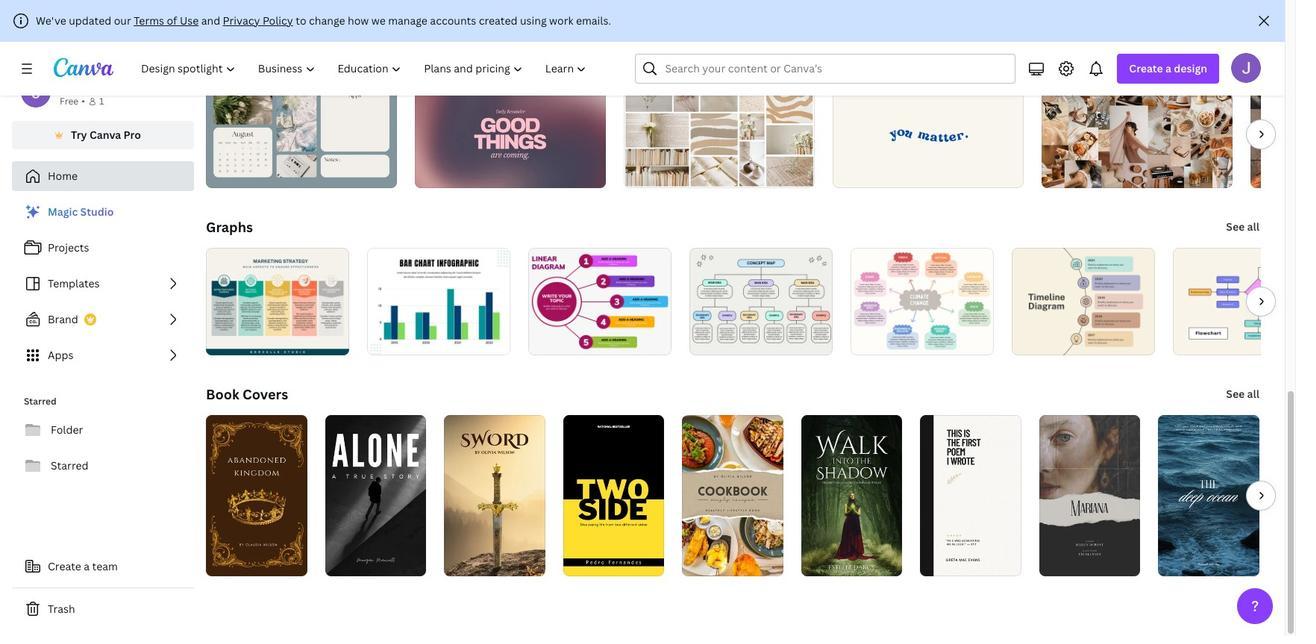 Task type: describe. For each thing, give the bounding box(es) containing it.
policy
[[263, 13, 293, 28]]

covers
[[243, 385, 288, 403]]

projects
[[48, 240, 89, 255]]

all for wallpapers
[[1248, 52, 1260, 66]]

personal
[[60, 78, 104, 93]]

jacob simon image
[[1232, 53, 1262, 83]]

brand
[[48, 312, 78, 326]]

see for wallpapers
[[1227, 52, 1246, 66]]

try
[[71, 128, 87, 142]]

desktop wallpapers link
[[206, 51, 337, 69]]

accounts
[[430, 13, 477, 28]]

work
[[550, 13, 574, 28]]

magic studio link
[[12, 197, 194, 227]]

book
[[206, 385, 240, 403]]

pro
[[124, 128, 141, 142]]

trash
[[48, 602, 75, 616]]

created
[[479, 13, 518, 28]]

templates link
[[12, 269, 194, 299]]

home
[[48, 169, 78, 183]]

create a team button
[[12, 552, 194, 582]]

create for create a team
[[48, 559, 81, 573]]

•
[[82, 95, 85, 108]]

starred button
[[12, 451, 194, 481]]

trash link
[[12, 594, 194, 624]]

projects link
[[12, 233, 194, 263]]

studio
[[80, 205, 114, 219]]

magic
[[48, 205, 78, 219]]

change
[[309, 13, 345, 28]]

design
[[1175, 61, 1208, 75]]

our
[[114, 13, 131, 28]]

create for create a design
[[1130, 61, 1164, 75]]

starred link
[[12, 451, 194, 481]]

graphs
[[206, 218, 253, 236]]

see for covers
[[1227, 387, 1246, 401]]

a for design
[[1166, 61, 1172, 75]]

book covers
[[206, 385, 288, 403]]

1
[[99, 95, 104, 108]]

2 see all from the top
[[1227, 220, 1260, 234]]

0 vertical spatial starred
[[24, 395, 57, 408]]

create a team
[[48, 559, 118, 573]]

starred inside button
[[51, 458, 89, 473]]

2 all from the top
[[1248, 220, 1260, 234]]

to
[[296, 13, 307, 28]]

apps
[[48, 348, 73, 362]]

emails.
[[576, 13, 611, 28]]

magic studio
[[48, 205, 114, 219]]

privacy
[[223, 13, 260, 28]]

folder button
[[12, 415, 194, 445]]



Task type: locate. For each thing, give the bounding box(es) containing it.
all for covers
[[1248, 387, 1260, 401]]

0 horizontal spatial create
[[48, 559, 81, 573]]

and
[[201, 13, 220, 28]]

2 vertical spatial see all
[[1227, 387, 1260, 401]]

a for team
[[84, 559, 90, 573]]

create left team
[[48, 559, 81, 573]]

starred
[[24, 395, 57, 408], [51, 458, 89, 473]]

use
[[180, 13, 199, 28]]

team
[[92, 559, 118, 573]]

1 vertical spatial create
[[48, 559, 81, 573]]

all
[[1248, 52, 1260, 66], [1248, 220, 1260, 234], [1248, 387, 1260, 401]]

2 see all link from the top
[[1225, 212, 1262, 242]]

home link
[[12, 161, 194, 191]]

3 see all link from the top
[[1225, 379, 1262, 409]]

a left team
[[84, 559, 90, 573]]

2 see from the top
[[1227, 220, 1246, 234]]

list
[[12, 197, 194, 370]]

try canva pro button
[[12, 121, 194, 149]]

create left design
[[1130, 61, 1164, 75]]

see all
[[1227, 52, 1260, 66], [1227, 220, 1260, 234], [1227, 387, 1260, 401]]

create
[[1130, 61, 1164, 75], [48, 559, 81, 573]]

0 vertical spatial a
[[1166, 61, 1172, 75]]

try canva pro
[[71, 128, 141, 142]]

1 vertical spatial a
[[84, 559, 90, 573]]

of
[[167, 13, 177, 28]]

0 vertical spatial all
[[1248, 52, 1260, 66]]

2 vertical spatial all
[[1248, 387, 1260, 401]]

1 see from the top
[[1227, 52, 1246, 66]]

see all link for covers
[[1225, 379, 1262, 409]]

terms
[[134, 13, 164, 28]]

how
[[348, 13, 369, 28]]

folder link
[[12, 415, 194, 445]]

a inside dropdown button
[[1166, 61, 1172, 75]]

3 see all from the top
[[1227, 387, 1260, 401]]

book covers link
[[206, 385, 288, 403]]

0 vertical spatial see all
[[1227, 52, 1260, 66]]

starred up folder
[[24, 395, 57, 408]]

1 vertical spatial see
[[1227, 220, 1246, 234]]

desktop
[[206, 51, 261, 69]]

see all link for wallpapers
[[1225, 45, 1262, 75]]

folder
[[51, 423, 83, 437]]

canva
[[90, 128, 121, 142]]

templates
[[48, 276, 100, 290]]

we
[[372, 13, 386, 28]]

we've updated our terms of use and privacy policy to change how we manage accounts created using work emails.
[[36, 13, 611, 28]]

a
[[1166, 61, 1172, 75], [84, 559, 90, 573]]

0 vertical spatial see all link
[[1225, 45, 1262, 75]]

terms of use link
[[134, 13, 199, 28]]

see all for covers
[[1227, 387, 1260, 401]]

starred down folder
[[51, 458, 89, 473]]

free
[[60, 95, 79, 108]]

using
[[520, 13, 547, 28]]

we've
[[36, 13, 66, 28]]

1 vertical spatial all
[[1248, 220, 1260, 234]]

1 see all from the top
[[1227, 52, 1260, 66]]

3 see from the top
[[1227, 387, 1246, 401]]

2 vertical spatial see all link
[[1225, 379, 1262, 409]]

manage
[[388, 13, 428, 28]]

0 vertical spatial see
[[1227, 52, 1246, 66]]

1 all from the top
[[1248, 52, 1260, 66]]

a left design
[[1166, 61, 1172, 75]]

top level navigation element
[[131, 54, 600, 84]]

1 vertical spatial starred
[[51, 458, 89, 473]]

graphs link
[[206, 218, 253, 236]]

desktop wallpapers
[[206, 51, 337, 69]]

wallpapers
[[264, 51, 337, 69]]

see all for wallpapers
[[1227, 52, 1260, 66]]

see all link
[[1225, 45, 1262, 75], [1225, 212, 1262, 242], [1225, 379, 1262, 409]]

2 vertical spatial see
[[1227, 387, 1246, 401]]

apps link
[[12, 340, 194, 370]]

1 horizontal spatial a
[[1166, 61, 1172, 75]]

create inside button
[[48, 559, 81, 573]]

see
[[1227, 52, 1246, 66], [1227, 220, 1246, 234], [1227, 387, 1246, 401]]

1 horizontal spatial create
[[1130, 61, 1164, 75]]

0 vertical spatial create
[[1130, 61, 1164, 75]]

1 vertical spatial see all
[[1227, 220, 1260, 234]]

brand link
[[12, 305, 194, 334]]

None search field
[[636, 54, 1016, 84]]

updated
[[69, 13, 111, 28]]

Search search field
[[666, 55, 987, 83]]

a inside button
[[84, 559, 90, 573]]

free •
[[60, 95, 85, 108]]

privacy policy link
[[223, 13, 293, 28]]

create a design button
[[1118, 54, 1220, 84]]

1 see all link from the top
[[1225, 45, 1262, 75]]

0 horizontal spatial a
[[84, 559, 90, 573]]

1 vertical spatial see all link
[[1225, 212, 1262, 242]]

create inside dropdown button
[[1130, 61, 1164, 75]]

create a design
[[1130, 61, 1208, 75]]

3 all from the top
[[1248, 387, 1260, 401]]

list containing magic studio
[[12, 197, 194, 370]]



Task type: vqa. For each thing, say whether or not it's contained in the screenshot.
what happened : the user trying to log in already has a different google account connected.
no



